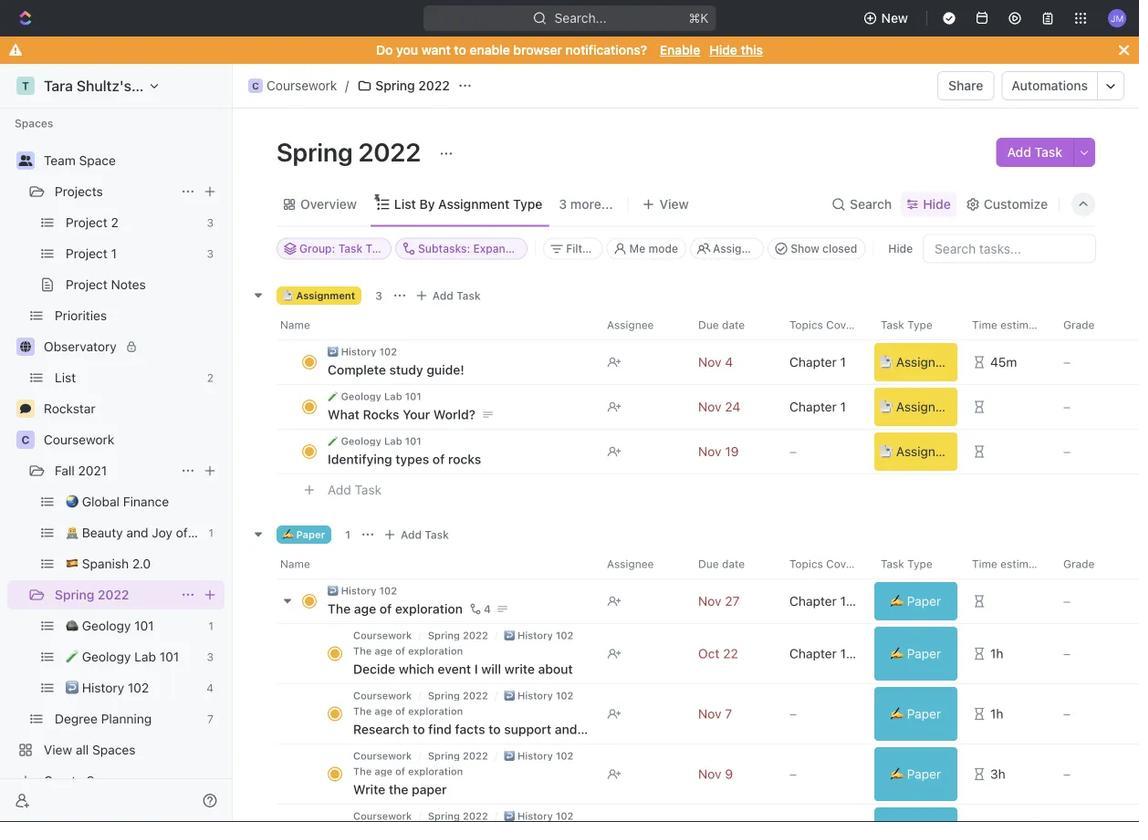 Task type: locate. For each thing, give the bounding box(es) containing it.
1 due from the top
[[699, 319, 719, 332]]

project inside "link"
[[66, 277, 108, 292]]

spring up event
[[428, 631, 460, 643]]

1 grade button from the top
[[1053, 311, 1140, 340]]

lab
[[384, 391, 402, 403], [384, 436, 402, 448], [134, 650, 156, 665]]

lab down the 🪨 geology 101 link
[[134, 650, 156, 665]]

globe image
[[20, 342, 31, 353]]

mode
[[649, 242, 679, 255]]

coursework link for write
[[353, 751, 412, 763]]

exploration up paper at the left
[[408, 767, 463, 779]]

of inside sidebar navigation
[[176, 526, 188, 541]]

2 name button from the top
[[277, 550, 596, 580]]

time estimate for ✍️  paper
[[973, 558, 1046, 571]]

spring 2022 link for research to find facts to support and/or discredit my opinion
[[428, 691, 488, 703]]

name for chapter 1
[[280, 319, 310, 332]]

2 assignee from the top
[[607, 558, 654, 571]]

0 vertical spatial topics covered
[[790, 319, 870, 332]]

1 date from the top
[[722, 319, 745, 332]]

1 vertical spatial topics covered
[[790, 558, 870, 571]]

1 vertical spatial name button
[[277, 550, 596, 580]]

0 vertical spatial 4
[[484, 604, 491, 616]]

1 horizontal spatial list
[[394, 197, 416, 212]]

0 vertical spatial topics covered button
[[779, 311, 870, 340]]

4 up 7
[[207, 682, 214, 695]]

exploration up event
[[408, 646, 463, 658]]

0 vertical spatial due
[[699, 319, 719, 332]]

add down 'identifying'
[[328, 483, 351, 498]]

0 horizontal spatial 2
[[111, 215, 119, 230]]

1 horizontal spatial hide
[[889, 242, 913, 255]]

history down research to find facts to support and/or discredit my opinion link
[[518, 751, 553, 763]]

time
[[973, 319, 998, 332], [973, 558, 998, 571]]

time for 📑  assignment
[[973, 319, 998, 332]]

0 vertical spatial task type button
[[870, 311, 962, 340]]

support
[[504, 723, 552, 738]]

2 name from the top
[[280, 558, 310, 571]]

1 assignee button from the top
[[596, 311, 688, 340]]

1 vertical spatial due date button
[[688, 550, 779, 580]]

space
[[79, 153, 116, 168], [87, 774, 123, 789]]

1 horizontal spatial 🧪  geology lab 101
[[328, 391, 422, 403]]

1 vertical spatial spring 2022
[[277, 137, 427, 167]]

2 1h button from the top
[[962, 685, 1053, 746]]

of
[[433, 453, 445, 468], [176, 526, 188, 541], [380, 602, 392, 617], [396, 646, 406, 658], [396, 706, 406, 718], [396, 767, 406, 779]]

1 vertical spatial ↩️ history 102
[[66, 681, 149, 696]]

name button up the age of exploration
[[277, 550, 596, 580]]

2 project from the top
[[66, 246, 108, 261]]

the for research
[[353, 706, 372, 718]]

1 name from the top
[[280, 319, 310, 332]]

2 due from the top
[[699, 558, 719, 571]]

task
[[1035, 145, 1063, 160], [339, 242, 363, 255], [457, 290, 481, 303], [881, 319, 905, 332], [355, 483, 382, 498], [425, 529, 449, 542], [881, 558, 905, 571]]

name button for chapter 1
[[277, 311, 596, 340]]

🇪🇸 spanish 2.0 link
[[66, 550, 221, 579]]

1 vertical spatial topics
[[790, 558, 824, 571]]

the for decide
[[353, 646, 372, 658]]

c inside "coursework, ," element
[[22, 434, 30, 447]]

paper
[[296, 530, 325, 542], [908, 595, 942, 610], [908, 647, 942, 662], [908, 707, 942, 722], [908, 768, 942, 783]]

paper for write the paper
[[908, 768, 942, 783]]

2 date from the top
[[722, 558, 745, 571]]

covered up the 1&2
[[827, 558, 870, 571]]

exploration inside coursework / spring 2022 / ↩️ history 102 the age of exploration research to find facts to support and/or discredit my opinion
[[408, 706, 463, 718]]

📑  assignment for identifying types of rocks link
[[880, 445, 966, 460]]

1 vertical spatial estimate
[[1001, 558, 1046, 571]]

history down write
[[518, 691, 553, 703]]

1 1h from the top
[[991, 647, 1004, 662]]

add task up the customize
[[1008, 145, 1063, 160]]

2022 down facts
[[463, 751, 488, 763]]

history up write
[[518, 631, 553, 643]]

101 up the types
[[405, 436, 422, 448]]

history up the age of exploration
[[341, 586, 377, 598]]

2 horizontal spatial 2
[[862, 647, 870, 662]]

workspace
[[135, 77, 211, 95]]

spaces up create space link
[[92, 743, 136, 758]]

3 up 7
[[207, 651, 214, 664]]

↩️ down write
[[504, 691, 515, 703]]

hide button
[[882, 238, 921, 260]]

2 assignee button from the top
[[596, 550, 688, 580]]

fall 2021 link
[[55, 457, 174, 486]]

which
[[399, 663, 435, 678]]

lab up what rocks your world?
[[384, 391, 402, 403]]

rockstar
[[44, 401, 96, 416]]

1 vertical spatial covered
[[827, 558, 870, 571]]

1 project from the top
[[66, 215, 108, 230]]

3 ✍️  paper button from the top
[[871, 685, 962, 746]]

🇪🇸
[[66, 557, 79, 572]]

history up degree planning
[[82, 681, 124, 696]]

102 up "about"
[[556, 631, 574, 643]]

0 vertical spatial due date
[[699, 319, 745, 332]]

coursework, , element right workspace on the left top of page
[[248, 79, 263, 93]]

101 down the 🪨 geology 101 link
[[160, 650, 179, 665]]

hide inside dropdown button
[[924, 197, 952, 212]]

tara
[[44, 77, 73, 95]]

spring down event
[[428, 691, 460, 703]]

4 up coursework / spring 2022 / ↩️ history 102 the age of exploration decide which event i will write about
[[484, 604, 491, 616]]

coursework link down the rockstar link
[[44, 426, 221, 455]]

45m
[[991, 355, 1018, 370]]

4 inside sidebar navigation
[[207, 682, 214, 695]]

spring down find
[[428, 751, 460, 763]]

1 vertical spatial due date
[[699, 558, 745, 571]]

↩️ history 102 inside sidebar navigation
[[66, 681, 149, 696]]

tree containing grocery
[[7, 0, 256, 796]]

3 chapter from the top
[[790, 595, 837, 610]]

1 vertical spatial due
[[699, 558, 719, 571]]

0 horizontal spatial spaces
[[15, 117, 53, 130]]

project up project 1
[[66, 215, 108, 230]]

✍️ for decide which event i will write about
[[891, 647, 904, 662]]

topics up chapter 1&2 button
[[790, 558, 824, 571]]

coursework, , element down comment image at the left of the page
[[16, 431, 35, 449]]

↩️ inside coursework / spring 2022 / ↩️ history 102 the age of exploration write the paper
[[504, 751, 515, 763]]

0 vertical spatial grade
[[1064, 319, 1095, 332]]

0 vertical spatial date
[[722, 319, 745, 332]]

0 vertical spatial time estimate
[[973, 319, 1046, 332]]

the
[[328, 602, 351, 617], [353, 646, 372, 658], [353, 706, 372, 718], [353, 767, 372, 779]]

due date for chapter 1&2
[[699, 558, 745, 571]]

2 grade button from the top
[[1053, 550, 1140, 580]]

2 topics covered from the top
[[790, 558, 870, 571]]

of up the
[[396, 767, 406, 779]]

🧪  geology lab 101 link up 'identifying'
[[328, 436, 422, 448]]

spring down do
[[376, 78, 415, 93]]

↩️ inside coursework / spring 2022 / ↩️ history 102 the age of exploration decide which event i will write about
[[504, 631, 515, 643]]

1 topics from the top
[[790, 319, 824, 332]]

0 vertical spatial covered
[[827, 319, 870, 332]]

3 more... button
[[553, 192, 620, 217]]

1 vertical spatial task type
[[881, 558, 933, 571]]

🧪  geology lab 101 up rocks
[[328, 391, 422, 403]]

2 right list link
[[207, 372, 214, 385]]

coursework, , element
[[248, 79, 263, 93], [16, 431, 35, 449]]

chapter 1
[[790, 355, 847, 370], [790, 400, 847, 415]]

of inside coursework / spring 2022 / ↩️ history 102 the age of exploration write the paper
[[396, 767, 406, 779]]

2022 inside tree
[[98, 588, 129, 603]]

date
[[722, 319, 745, 332], [722, 558, 745, 571]]

identifying
[[328, 453, 392, 468]]

1 inside button
[[841, 647, 847, 662]]

2 due date from the top
[[699, 558, 745, 571]]

subtasks: expand all
[[418, 242, 529, 255]]

1 vertical spatial grade
[[1064, 558, 1095, 571]]

1 vertical spatial hide
[[924, 197, 952, 212]]

hide right search
[[924, 197, 952, 212]]

2 estimate from the top
[[1001, 558, 1046, 571]]

view inside button
[[660, 197, 689, 212]]

1 vertical spatial view
[[44, 743, 72, 758]]

2022 down want
[[419, 78, 450, 93]]

user group image
[[19, 155, 32, 166]]

1 vertical spatial c
[[22, 434, 30, 447]]

1 chapter 1 button from the top
[[779, 340, 870, 386]]

spring 2022 link down facts
[[428, 751, 488, 763]]

topics covered button down show closed
[[779, 311, 870, 340]]

due date button for chapter 1&2
[[688, 550, 779, 580]]

1 vertical spatial 4
[[207, 682, 214, 695]]

spring 2022 down spanish
[[55, 588, 129, 603]]

1 vertical spatial lab
[[384, 436, 402, 448]]

coursework inside sidebar navigation
[[44, 432, 114, 448]]

2 vertical spatial spring 2022
[[55, 588, 129, 603]]

1 due date button from the top
[[688, 311, 779, 340]]

c for c coursework /
[[252, 80, 259, 91]]

geology right 🪨
[[82, 619, 131, 634]]

chapter 1 for 🧪  geology lab 101
[[790, 400, 847, 415]]

0 vertical spatial ↩️ history 102
[[328, 586, 397, 598]]

3 project from the top
[[66, 277, 108, 292]]

view left all
[[44, 743, 72, 758]]

notifications?
[[566, 42, 648, 58]]

0 horizontal spatial list
[[55, 370, 76, 385]]

spaces down tara shultz's workspace, , element
[[15, 117, 53, 130]]

age inside coursework / spring 2022 / ↩️ history 102 the age of exploration write the paper
[[375, 767, 393, 779]]

spring 2022 down you on the top
[[376, 78, 450, 93]]

1 vertical spatial time estimate
[[973, 558, 1046, 571]]

topics
[[790, 319, 824, 332], [790, 558, 824, 571]]

list inside sidebar navigation
[[55, 370, 76, 385]]

1 grade from the top
[[1064, 319, 1095, 332]]

🪨
[[66, 619, 79, 634]]

1 horizontal spatial 2
[[207, 372, 214, 385]]

due date button
[[688, 311, 779, 340], [688, 550, 779, 580]]

covered
[[827, 319, 870, 332], [827, 558, 870, 571]]

view up the mode
[[660, 197, 689, 212]]

0 vertical spatial due date button
[[688, 311, 779, 340]]

2 topics covered button from the top
[[779, 550, 870, 580]]

⌘k
[[689, 11, 709, 26]]

↩️ up "degree"
[[66, 681, 79, 696]]

0 horizontal spatial ↩️ history 102
[[66, 681, 149, 696]]

age inside coursework / spring 2022 / ↩️ history 102 the age of exploration research to find facts to support and/or discredit my opinion
[[375, 706, 393, 718]]

–
[[1064, 355, 1071, 370], [1064, 400, 1071, 415], [790, 445, 797, 460], [1064, 445, 1071, 460], [1064, 595, 1071, 610], [1064, 647, 1071, 662], [790, 707, 797, 722], [1064, 707, 1071, 722], [790, 768, 797, 783], [1064, 768, 1071, 783]]

exploration inside coursework / spring 2022 / ↩️ history 102 the age of exploration decide which event i will write about
[[408, 646, 463, 658]]

🧪  geology lab 101 link up rocks
[[328, 391, 422, 403]]

📑  assignment
[[283, 290, 355, 302], [880, 355, 966, 370], [880, 400, 966, 415], [880, 445, 966, 460]]

c inside the c coursework /
[[252, 80, 259, 91]]

1 time estimate button from the top
[[962, 311, 1053, 340]]

2 vertical spatial hide
[[889, 242, 913, 255]]

↩️ up write
[[504, 631, 515, 643]]

2 ✍️  paper button from the top
[[871, 624, 962, 685]]

joy
[[152, 526, 173, 541]]

spring 2022 link up 🪨 geology 101
[[55, 581, 174, 610]]

↩️ history 102 up degree planning
[[66, 681, 149, 696]]

covered down closed in the top of the page
[[827, 319, 870, 332]]

0 horizontal spatial 4
[[207, 682, 214, 695]]

view button
[[636, 183, 696, 226]]

✍️  paper for write the paper
[[891, 768, 942, 783]]

🇪🇸 spanish 2.0
[[66, 557, 151, 572]]

add task down 'identifying'
[[328, 483, 382, 498]]

1 estimate from the top
[[1001, 319, 1046, 332]]

spring up 🪨
[[55, 588, 94, 603]]

0 vertical spatial coursework, , element
[[248, 79, 263, 93]]

102 up the study
[[380, 347, 397, 358]]

tree
[[7, 0, 256, 796]]

2 down projects 'link'
[[111, 215, 119, 230]]

spring 2022 link for write the paper
[[428, 751, 488, 763]]

1 1h button from the top
[[962, 624, 1053, 685]]

priorities
[[55, 308, 107, 323]]

1 time estimate from the top
[[973, 319, 1046, 332]]

date for chapter 1&2
[[722, 558, 745, 571]]

102 inside coursework / spring 2022 / ↩️ history 102 the age of exploration research to find facts to support and/or discredit my opinion
[[556, 691, 574, 703]]

geology down 🪨 geology 101
[[82, 650, 131, 665]]

2 vertical spatial 🧪
[[66, 650, 79, 665]]

1 name button from the top
[[277, 311, 596, 340]]

0 horizontal spatial c
[[22, 434, 30, 447]]

0 vertical spatial name
[[280, 319, 310, 332]]

0 horizontal spatial view
[[44, 743, 72, 758]]

1 vertical spatial space
[[87, 774, 123, 789]]

geology
[[341, 391, 382, 403], [341, 436, 382, 448], [82, 619, 131, 634], [82, 650, 131, 665]]

0 vertical spatial space
[[79, 153, 116, 168]]

the
[[389, 783, 409, 798]]

1 vertical spatial name
[[280, 558, 310, 571]]

geology inside 🧪  geology lab 101 link
[[82, 650, 131, 665]]

what
[[328, 408, 360, 423]]

opinion
[[675, 723, 720, 738]]

1 vertical spatial 2
[[207, 372, 214, 385]]

chapter
[[790, 355, 837, 370], [790, 400, 837, 415], [790, 595, 837, 610], [790, 647, 837, 662]]

0 vertical spatial assignee
[[607, 319, 654, 332]]

chapter 1 for ↩️ history 102
[[790, 355, 847, 370]]

✍️  paper button for research to find facts to support and/or discredit my opinion
[[871, 685, 962, 746]]

2 inside chapter 1 & 2 button
[[862, 647, 870, 662]]

1 vertical spatial assignee
[[607, 558, 654, 571]]

1 horizontal spatial spaces
[[92, 743, 136, 758]]

0 vertical spatial task type
[[881, 319, 933, 332]]

2
[[111, 215, 119, 230], [207, 372, 214, 385], [862, 647, 870, 662]]

topics covered up chapter 1&2
[[790, 558, 870, 571]]

0 vertical spatial 🧪  geology lab 101 link
[[328, 391, 422, 403]]

1h
[[991, 647, 1004, 662], [991, 707, 1004, 722]]

1 vertical spatial 1h
[[991, 707, 1004, 722]]

0 vertical spatial topics
[[790, 319, 824, 332]]

0 vertical spatial 1h
[[991, 647, 1004, 662]]

exploration inside coursework / spring 2022 / ↩️ history 102 the age of exploration write the paper
[[408, 767, 463, 779]]

time estimate for 📑  assignment
[[973, 319, 1046, 332]]

2 time estimate button from the top
[[962, 550, 1053, 580]]

coursework for coursework
[[44, 432, 114, 448]]

2 grade from the top
[[1064, 558, 1095, 571]]

0 vertical spatial spaces
[[15, 117, 53, 130]]

2 1h from the top
[[991, 707, 1004, 722]]

↩️ up complete
[[328, 347, 338, 358]]

1 due date from the top
[[699, 319, 745, 332]]

spring inside coursework / spring 2022 / ↩️ history 102 the age of exploration write the paper
[[428, 751, 460, 763]]

4 chapter from the top
[[790, 647, 837, 662]]

✍️ for research to find facts to support and/or discredit my opinion
[[891, 707, 904, 722]]

project down project 2
[[66, 246, 108, 261]]

coursework link down research
[[353, 751, 412, 763]]

102 inside coursework / spring 2022 / ↩️ history 102 the age of exploration write the paper
[[556, 751, 574, 763]]

of inside 🧪  geology lab 101 identifying types of rocks
[[433, 453, 445, 468]]

2 covered from the top
[[827, 558, 870, 571]]

1 ✍️  paper button from the top
[[871, 580, 962, 625]]

0 horizontal spatial hide
[[710, 42, 738, 58]]

c
[[252, 80, 259, 91], [22, 434, 30, 447]]

the for write
[[353, 767, 372, 779]]

add down subtasks:
[[433, 290, 454, 303]]

tara shultz's workspace
[[44, 77, 211, 95]]

name button
[[277, 311, 596, 340], [277, 550, 596, 580]]

project
[[66, 215, 108, 230], [66, 246, 108, 261], [66, 277, 108, 292]]

chapter 1&2 button
[[779, 580, 870, 625]]

1 vertical spatial spaces
[[92, 743, 136, 758]]

0 vertical spatial chapter 1
[[790, 355, 847, 370]]

0 vertical spatial estimate
[[1001, 319, 1046, 332]]

space down view all spaces "link"
[[87, 774, 123, 789]]

of inside coursework / spring 2022 / ↩️ history 102 the age of exploration research to find facts to support and/or discredit my opinion
[[396, 706, 406, 718]]

the inside coursework / spring 2022 / ↩️ history 102 the age of exploration write the paper
[[353, 767, 372, 779]]

3 for project 2
[[207, 216, 214, 229]]

🧪 down 🪨
[[66, 650, 79, 665]]

to right want
[[454, 42, 467, 58]]

enable
[[470, 42, 510, 58]]

of right joy at the left
[[176, 526, 188, 541]]

0 vertical spatial grade button
[[1053, 311, 1140, 340]]

share button
[[938, 71, 995, 100]]

history up complete
[[341, 347, 377, 358]]

2022
[[419, 78, 450, 93], [358, 137, 421, 167], [98, 588, 129, 603], [463, 631, 488, 643], [463, 691, 488, 703], [463, 751, 488, 763]]

3 up project notes "link"
[[207, 248, 214, 260]]

list up rockstar
[[55, 370, 76, 385]]

exploration for find
[[408, 706, 463, 718]]

coursework inside coursework / spring 2022 / ↩️ history 102 the age of exploration decide which event i will write about
[[353, 631, 412, 643]]

1 📑  assignment button from the top
[[871, 340, 966, 386]]

1 vertical spatial 🧪  geology lab 101 link
[[328, 436, 422, 448]]

2 vertical spatial lab
[[134, 650, 156, 665]]

2 due date button from the top
[[688, 550, 779, 580]]

spring up overview link at the left of page
[[277, 137, 353, 167]]

45m button
[[962, 340, 1053, 386]]

project down project 1
[[66, 277, 108, 292]]

age inside coursework / spring 2022 / ↩️ history 102 the age of exploration decide which event i will write about
[[375, 646, 393, 658]]

1 chapter 1 from the top
[[790, 355, 847, 370]]

estimate
[[1001, 319, 1046, 332], [1001, 558, 1046, 571]]

2022 up by
[[358, 137, 421, 167]]

2022 down 4 button
[[463, 631, 488, 643]]

0 horizontal spatial to
[[413, 723, 425, 738]]

of up which on the bottom of the page
[[396, 646, 406, 658]]

0 vertical spatial project
[[66, 215, 108, 230]]

of up the decide
[[380, 602, 392, 617]]

📑  assignment for the what rocks your world? link
[[880, 400, 966, 415]]

hide left this
[[710, 42, 738, 58]]

add task button down the types
[[379, 525, 457, 547]]

101 inside 🧪  geology lab 101 identifying types of rocks
[[405, 436, 422, 448]]

2 chapter 1 from the top
[[790, 400, 847, 415]]

1 vertical spatial time estimate button
[[962, 550, 1053, 580]]

paper for decide which event i will write about
[[908, 647, 942, 662]]

i
[[475, 663, 478, 678]]

view inside "link"
[[44, 743, 72, 758]]

c down comment image at the left of the page
[[22, 434, 30, 447]]

of up research
[[396, 706, 406, 718]]

chapter 1 button
[[779, 340, 870, 386], [779, 385, 870, 431]]

1 horizontal spatial view
[[660, 197, 689, 212]]

🧪  geology lab 101 identifying types of rocks
[[328, 436, 482, 468]]

add down the types
[[401, 529, 422, 542]]

2 time from the top
[[973, 558, 998, 571]]

📑  assignment button for identifying types of rocks
[[871, 430, 966, 475]]

1 horizontal spatial 4
[[484, 604, 491, 616]]

assignee
[[607, 319, 654, 332], [607, 558, 654, 571]]

geology up 'identifying'
[[341, 436, 382, 448]]

coursework inside coursework / spring 2022 / ↩️ history 102 the age of exploration research to find facts to support and/or discredit my opinion
[[353, 691, 412, 703]]

1 vertical spatial 🧪
[[328, 436, 338, 448]]

the inside coursework / spring 2022 / ↩️ history 102 the age of exploration decide which event i will write about
[[353, 646, 372, 658]]

2022 inside coursework / spring 2022 / ↩️ history 102 the age of exploration write the paper
[[463, 751, 488, 763]]

1 vertical spatial coursework, , element
[[16, 431, 35, 449]]

add task button down 'identifying'
[[320, 480, 389, 502]]

1 vertical spatial project
[[66, 246, 108, 261]]

👨‍💻
[[66, 526, 79, 541]]

do
[[376, 42, 393, 58]]

1 vertical spatial topics covered button
[[779, 550, 870, 580]]

✍️  paper button for write the paper
[[871, 745, 962, 806]]

1 time from the top
[[973, 319, 998, 332]]

0 vertical spatial list
[[394, 197, 416, 212]]

me mode
[[630, 242, 679, 255]]

↩️
[[328, 347, 338, 358], [328, 586, 338, 598], [504, 631, 515, 643], [66, 681, 79, 696], [504, 691, 515, 703], [504, 751, 515, 763]]

the age of exploration
[[328, 602, 463, 617]]

2 horizontal spatial hide
[[924, 197, 952, 212]]

1 chapter from the top
[[790, 355, 837, 370]]

🧪  geology lab 101 link for chapter 1
[[328, 391, 422, 403]]

spring 2022 inside sidebar navigation
[[55, 588, 129, 603]]

1 assignee from the top
[[607, 319, 654, 332]]

assignee button for chapter 1
[[596, 311, 688, 340]]

coursework link down the age of exploration
[[353, 631, 412, 643]]

automations
[[1012, 78, 1089, 93]]

spring inside coursework / spring 2022 / ↩️ history 102 the age of exploration research to find facts to support and/or discredit my opinion
[[428, 691, 460, 703]]

🧪  geology lab 101 link down the 🪨 geology 101 link
[[66, 643, 200, 672]]

1 vertical spatial chapter 1
[[790, 400, 847, 415]]

0 vertical spatial c
[[252, 80, 259, 91]]

coursework / spring 2022 / ↩️ history 102 the age of exploration write the paper
[[353, 751, 574, 798]]

📑 for the what rocks your world? link
[[880, 400, 893, 415]]

0 vertical spatial assignee button
[[596, 311, 688, 340]]

Search tasks... text field
[[924, 235, 1096, 263]]

2022 inside coursework / spring 2022 / ↩️ history 102 the age of exploration decide which event i will write about
[[463, 631, 488, 643]]

lab up the types
[[384, 436, 402, 448]]

0 vertical spatial name button
[[277, 311, 596, 340]]

2 chapter 1 button from the top
[[779, 385, 870, 431]]

2 chapter from the top
[[790, 400, 837, 415]]

2 vertical spatial project
[[66, 277, 108, 292]]

spring 2022 link down event
[[428, 691, 488, 703]]

list for list by assignment type
[[394, 197, 416, 212]]

2 vertical spatial 2
[[862, 647, 870, 662]]

coursework link for research
[[353, 691, 412, 703]]

coursework inside coursework / spring 2022 / ↩️ history 102 the age of exploration write the paper
[[353, 751, 412, 763]]

list left by
[[394, 197, 416, 212]]

↩️ inside coursework / spring 2022 / ↩️ history 102 the age of exploration research to find facts to support and/or discredit my opinion
[[504, 691, 515, 703]]

show closed
[[791, 242, 858, 255]]

computing
[[191, 526, 256, 541]]

hide
[[710, 42, 738, 58], [924, 197, 952, 212], [889, 242, 913, 255]]

tara shultz's workspace, , element
[[16, 77, 35, 95]]

assignee for chapter 1
[[607, 319, 654, 332]]

view button
[[636, 192, 696, 217]]

1 vertical spatial 🧪  geology lab 101
[[66, 650, 179, 665]]

create
[[44, 774, 83, 789]]

age for write
[[375, 767, 393, 779]]

space up projects 'link'
[[79, 153, 116, 168]]

browser
[[514, 42, 563, 58]]

1 horizontal spatial coursework, , element
[[248, 79, 263, 93]]

team
[[44, 153, 76, 168]]

geology inside the 🪨 geology 101 link
[[82, 619, 131, 634]]

degree
[[55, 712, 98, 727]]

1 vertical spatial date
[[722, 558, 745, 571]]

topics covered button up chapter 1&2
[[779, 550, 870, 580]]

3 left more...
[[559, 197, 567, 212]]

spaces inside "link"
[[92, 743, 136, 758]]

4 ✍️  paper button from the top
[[871, 745, 962, 806]]

3 inside the 3 more... dropdown button
[[559, 197, 567, 212]]

due date button for chapter 1
[[688, 311, 779, 340]]

2 vertical spatial 🧪  geology lab 101 link
[[66, 643, 200, 672]]

0 vertical spatial time
[[973, 319, 998, 332]]

automations button
[[1003, 72, 1098, 100]]

3 📑  assignment button from the top
[[871, 430, 966, 475]]

1 vertical spatial grade button
[[1053, 550, 1140, 580]]

2022 down i
[[463, 691, 488, 703]]

2 time estimate from the top
[[973, 558, 1046, 571]]

sidebar navigation
[[0, 0, 256, 823]]

0 vertical spatial time estimate button
[[962, 311, 1053, 340]]

the inside coursework / spring 2022 / ↩️ history 102 the age of exploration research to find facts to support and/or discredit my opinion
[[353, 706, 372, 718]]

1 vertical spatial list
[[55, 370, 76, 385]]

history inside coursework / spring 2022 / ↩️ history 102 the age of exploration decide which event i will write about
[[518, 631, 553, 643]]

age for decide
[[375, 646, 393, 658]]

project for project notes
[[66, 277, 108, 292]]

🧪  geology lab 101 inside tree
[[66, 650, 179, 665]]

topics covered
[[790, 319, 870, 332], [790, 558, 870, 571]]

102
[[380, 347, 397, 358], [380, 586, 397, 598], [556, 631, 574, 643], [128, 681, 149, 696], [556, 691, 574, 703], [556, 751, 574, 763]]

0 horizontal spatial 🧪  geology lab 101
[[66, 650, 179, 665]]

1 topics covered from the top
[[790, 319, 870, 332]]

📑 for complete study guide! link
[[880, 355, 893, 370]]

↩️ history 102 link up the age of exploration
[[328, 586, 397, 598]]

chapter 1&2
[[790, 595, 863, 610]]



Task type: describe. For each thing, give the bounding box(es) containing it.
exploration for paper
[[408, 767, 463, 779]]

↩️ history 102 link down "about"
[[504, 691, 574, 703]]

spring inside tree
[[55, 588, 94, 603]]

102 inside sidebar navigation
[[128, 681, 149, 696]]

2 task type from the top
[[881, 558, 933, 571]]

1h button for chapter 1 & 2
[[962, 624, 1053, 685]]

✍️  paper for decide which event i will write about
[[891, 647, 942, 662]]

customize button
[[961, 192, 1054, 217]]

coursework / spring 2022 / ↩️ history 102 the age of exploration decide which event i will write about
[[353, 631, 574, 678]]

1&2
[[841, 595, 863, 610]]

and
[[126, 526, 148, 541]]

paper
[[412, 783, 447, 798]]

project 2 link
[[66, 208, 200, 237]]

history inside coursework / spring 2022 / ↩️ history 102 the age of exploration research to find facts to support and/or discredit my opinion
[[518, 691, 553, 703]]

0 vertical spatial hide
[[710, 42, 738, 58]]

team space
[[44, 153, 116, 168]]

create space
[[44, 774, 123, 789]]

project for project 2
[[66, 215, 108, 230]]

show
[[791, 242, 820, 255]]

2 topics from the top
[[790, 558, 824, 571]]

🧪 inside sidebar navigation
[[66, 650, 79, 665]]

101 down 🇪🇸 spanish 2.0 link
[[134, 619, 154, 634]]

assignment for identifying types of rocks link
[[897, 445, 966, 460]]

group: task type
[[300, 242, 392, 255]]

2 inside the project 2 link
[[111, 215, 119, 230]]

date for chapter 1
[[722, 319, 745, 332]]

age for research
[[375, 706, 393, 718]]

observatory
[[44, 339, 117, 354]]

🌏 global finance
[[66, 495, 169, 510]]

hide inside button
[[889, 242, 913, 255]]

chapter 1 & 2
[[790, 647, 870, 662]]

✍️  paper for research to find facts to support and/or discredit my opinion
[[891, 707, 942, 722]]

add task down subtasks:
[[433, 290, 481, 303]]

2021
[[78, 464, 107, 479]]

1h for chapter 1 & 2
[[991, 647, 1004, 662]]

all
[[76, 743, 89, 758]]

rocks
[[363, 408, 400, 423]]

share
[[949, 78, 984, 93]]

projects link
[[55, 177, 174, 206]]

more...
[[571, 197, 613, 212]]

2022 inside coursework / spring 2022 / ↩️ history 102 the age of exploration research to find facts to support and/or discredit my opinion
[[463, 691, 488, 703]]

search button
[[827, 192, 898, 217]]

history inside ↩️ history 102 complete study guide!
[[341, 347, 377, 358]]

view all spaces
[[44, 743, 136, 758]]

event
[[438, 663, 471, 678]]

shultz's
[[77, 77, 132, 95]]

chapter 1 & 2 button
[[779, 624, 870, 685]]

📑  assignment button for complete study guide!
[[871, 340, 966, 386]]

space for create space
[[87, 774, 123, 789]]

3 for 🧪  geology lab 101
[[207, 651, 214, 664]]

3 for project 1
[[207, 248, 214, 260]]

3 down the group: task type on the left of page
[[375, 290, 382, 303]]

101 up your
[[405, 391, 422, 403]]

study
[[390, 363, 424, 378]]

0 vertical spatial 🧪
[[328, 391, 338, 403]]

↩️ history 102 link up complete
[[328, 347, 397, 358]]

expand
[[474, 242, 513, 255]]

filters
[[566, 242, 599, 255]]

your
[[403, 408, 430, 423]]

name for chapter 1&2
[[280, 558, 310, 571]]

tree inside sidebar navigation
[[7, 0, 256, 796]]

lab inside sidebar navigation
[[134, 650, 156, 665]]

assignment for complete study guide! link
[[897, 355, 966, 370]]

history inside sidebar navigation
[[82, 681, 124, 696]]

↩️ history 102 complete study guide!
[[328, 347, 465, 378]]

chapter 1 button for 🧪  geology lab 101
[[779, 385, 870, 431]]

paper for research to find facts to support and/or discredit my opinion
[[908, 707, 942, 722]]

grade for 📑  assignment
[[1064, 319, 1095, 332]]

coursework for coursework / spring 2022 / ↩️ history 102 the age of exploration write the paper
[[353, 751, 412, 763]]

↩️ up the age of exploration
[[328, 586, 338, 598]]

space for team space
[[79, 153, 116, 168]]

🪨 geology 101
[[66, 619, 154, 634]]

grade button for assignment
[[1053, 311, 1140, 340]]

1h button for –
[[962, 685, 1053, 746]]

↩️ history 102 link down research to find facts to support and/or discredit my opinion link
[[504, 751, 574, 763]]

list link
[[55, 364, 200, 393]]

time estimate button for assignment
[[962, 311, 1053, 340]]

👨‍💻 beauty and joy of computing
[[66, 526, 256, 541]]

view for view all spaces
[[44, 743, 72, 758]]

2 task type button from the top
[[870, 550, 962, 580]]

add up the customize
[[1008, 145, 1032, 160]]

coursework for coursework / spring 2022 / ↩️ history 102 the age of exploration decide which event i will write about
[[353, 631, 412, 643]]

spanish
[[82, 557, 129, 572]]

my
[[654, 723, 672, 738]]

geology inside 🧪  geology lab 101 identifying types of rocks
[[341, 436, 382, 448]]

&
[[850, 647, 859, 662]]

🌏 global finance link
[[66, 488, 221, 517]]

topics covered for 2nd topics covered dropdown button from the bottom
[[790, 319, 870, 332]]

102 up the age of exploration
[[380, 586, 397, 598]]

topics covered for second topics covered dropdown button from the top of the page
[[790, 558, 870, 571]]

1h for –
[[991, 707, 1004, 722]]

spring inside coursework / spring 2022 / ↩️ history 102 the age of exploration decide which event i will write about
[[428, 631, 460, 643]]

exploration left 4 button
[[395, 602, 463, 617]]

list by assignment type
[[394, 197, 543, 212]]

of inside coursework / spring 2022 / ↩️ history 102 the age of exploration decide which event i will write about
[[396, 646, 406, 658]]

0 horizontal spatial coursework, , element
[[16, 431, 35, 449]]

estimate for 📑  assignment
[[1001, 319, 1046, 332]]

0 vertical spatial 🧪  geology lab 101
[[328, 391, 422, 403]]

↩️ inside sidebar navigation
[[66, 681, 79, 696]]

102 inside ↩️ history 102 complete study guide!
[[380, 347, 397, 358]]

c coursework /
[[252, 78, 349, 93]]

world?
[[434, 408, 476, 423]]

grade for ✍️  paper
[[1064, 558, 1095, 571]]

1 horizontal spatial ↩️ history 102
[[328, 586, 397, 598]]

🧪  geology lab 101 link for –
[[328, 436, 422, 448]]

history inside coursework / spring 2022 / ↩️ history 102 the age of exploration write the paper
[[518, 751, 553, 763]]

fall
[[55, 464, 75, 479]]

✍️ for write the paper
[[891, 768, 904, 783]]

write the paper link
[[349, 778, 593, 804]]

spring 2022 link for decide which event i will write about
[[428, 631, 488, 643]]

7
[[207, 713, 214, 726]]

👨‍💻 beauty and joy of computing link
[[66, 519, 256, 548]]

📑  assignment for complete study guide! link
[[880, 355, 966, 370]]

rocks
[[448, 453, 482, 468]]

assignee button for chapter 1&2
[[596, 550, 688, 580]]

list by assignment type link
[[391, 192, 543, 217]]

c for c
[[22, 434, 30, 447]]

2 horizontal spatial to
[[489, 723, 501, 738]]

group:
[[300, 242, 336, 255]]

assignees button
[[690, 238, 767, 260]]

1 topics covered button from the top
[[779, 311, 870, 340]]

1 task type from the top
[[881, 319, 933, 332]]

↩️ history 102 link up planning
[[66, 674, 199, 703]]

observatory link
[[44, 332, 221, 362]]

overview link
[[297, 192, 357, 217]]

0 vertical spatial spring 2022
[[376, 78, 450, 93]]

2.0
[[132, 557, 151, 572]]

assignment for the what rocks your world? link
[[897, 400, 966, 415]]

name button for chapter 1&2
[[277, 550, 596, 580]]

project 2
[[66, 215, 119, 230]]

show closed button
[[768, 238, 866, 260]]

↩️ history 102 link up "about"
[[504, 631, 574, 643]]

facts
[[455, 723, 486, 738]]

✍️  paper button for decide which event i will write about
[[871, 624, 962, 685]]

1 covered from the top
[[827, 319, 870, 332]]

1 task type button from the top
[[870, 311, 962, 340]]

3h button
[[962, 745, 1053, 806]]

enable
[[660, 42, 701, 58]]

coursework link for decide
[[353, 631, 412, 643]]

add task down the types
[[401, 529, 449, 542]]

exploration for event
[[408, 646, 463, 658]]

research
[[353, 723, 410, 738]]

write
[[353, 783, 386, 798]]

add task button down subtasks:
[[411, 285, 488, 307]]

coursework / spring 2022 / ↩️ history 102 the age of exploration research to find facts to support and/or discredit my opinion
[[353, 691, 720, 738]]

time estimate button for paper
[[962, 550, 1053, 580]]

customize
[[984, 197, 1049, 212]]

102 inside coursework / spring 2022 / ↩️ history 102 the age of exploration decide which event i will write about
[[556, 631, 574, 643]]

↩️ inside ↩️ history 102 complete study guide!
[[328, 347, 338, 358]]

degree planning
[[55, 712, 152, 727]]

planning
[[101, 712, 152, 727]]

filters button
[[544, 238, 603, 260]]

estimate for ✍️  paper
[[1001, 558, 1046, 571]]

grade button for paper
[[1053, 550, 1140, 580]]

add task button up the customize
[[997, 138, 1074, 167]]

due for chapter 1&2
[[699, 558, 719, 571]]

project 1
[[66, 246, 117, 261]]

4 button
[[467, 601, 494, 619]]

comment image
[[20, 404, 31, 415]]

this
[[741, 42, 764, 58]]

time for ✍️  paper
[[973, 558, 998, 571]]

me
[[630, 242, 646, 255]]

lab inside 🧪  geology lab 101 identifying types of rocks
[[384, 436, 402, 448]]

grocery link
[[55, 115, 200, 144]]

🧪 inside 🧪  geology lab 101 identifying types of rocks
[[328, 436, 338, 448]]

chapter 1 button for ↩️ history 102
[[779, 340, 870, 386]]

coursework for coursework / spring 2022 / ↩️ history 102 the age of exploration research to find facts to support and/or discredit my opinion
[[353, 691, 412, 703]]

1 horizontal spatial to
[[454, 42, 467, 58]]

guide!
[[427, 363, 465, 378]]

4 inside button
[[484, 604, 491, 616]]

what rocks your world? link
[[323, 402, 593, 429]]

create space link
[[7, 767, 221, 796]]

subtasks:
[[418, 242, 471, 255]]

project 1 link
[[66, 239, 200, 269]]

3h
[[991, 768, 1006, 783]]

types
[[396, 453, 429, 468]]

view for view
[[660, 197, 689, 212]]

rockstar link
[[44, 395, 221, 424]]

due for chapter 1
[[699, 319, 719, 332]]

due date for chapter 1
[[699, 319, 745, 332]]

📑 for identifying types of rocks link
[[880, 445, 893, 460]]

assignee for chapter 1&2
[[607, 558, 654, 571]]

2 📑  assignment button from the top
[[871, 385, 966, 431]]

fall 2021
[[55, 464, 107, 479]]

and/or
[[555, 723, 594, 738]]

beauty
[[82, 526, 123, 541]]

list for list
[[55, 370, 76, 385]]

geology up what
[[341, 391, 382, 403]]

priorities link
[[55, 301, 221, 331]]

0 vertical spatial lab
[[384, 391, 402, 403]]

spring 2022 link down you on the top
[[353, 75, 455, 97]]

project for project 1
[[66, 246, 108, 261]]



Task type: vqa. For each thing, say whether or not it's contained in the screenshot.


